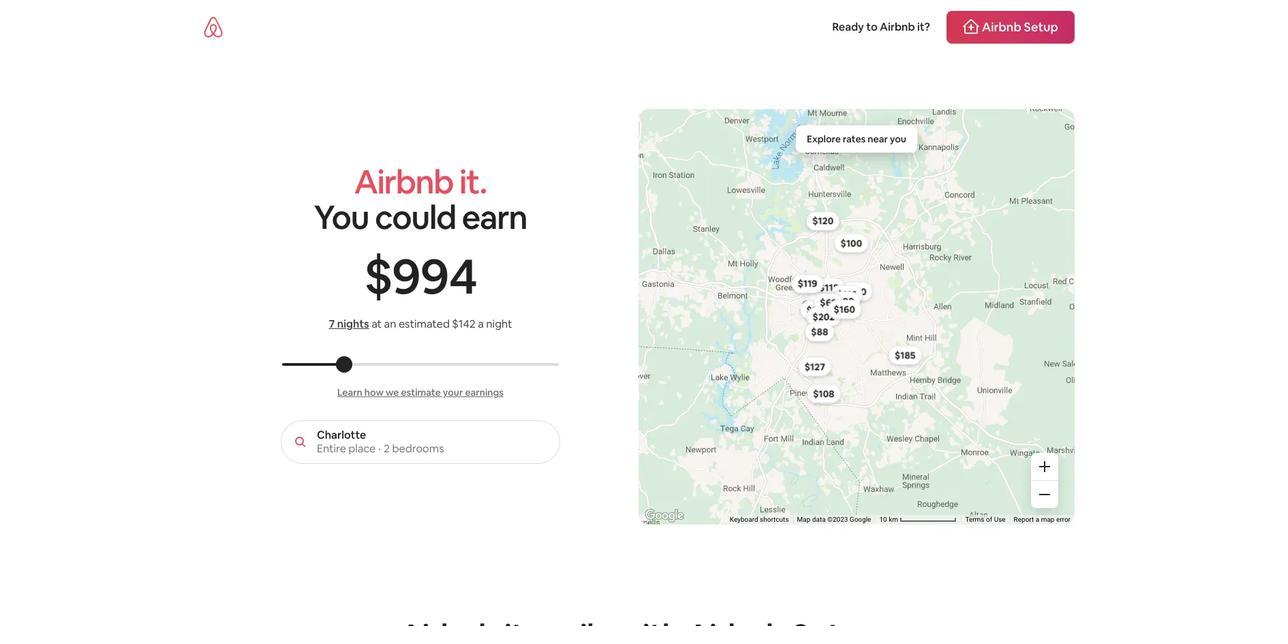Task type: describe. For each thing, give the bounding box(es) containing it.
report a map error link
[[1014, 516, 1071, 524]]

$150 button
[[809, 293, 843, 312]]

$130 $116
[[822, 289, 857, 307]]

7 nights button
[[329, 317, 369, 332]]

$119
[[798, 278, 818, 290]]

ready
[[833, 20, 864, 34]]

google
[[850, 516, 872, 524]]

1 vertical spatial $120 button
[[827, 292, 861, 311]]

$314
[[813, 296, 834, 309]]

$185 button
[[889, 346, 922, 365]]

$100
[[841, 237, 863, 250]]

earn
[[462, 196, 527, 239]]

$127
[[805, 361, 826, 373]]

$116 button
[[831, 285, 863, 304]]

$202
[[813, 311, 835, 323]]

$69 $141
[[807, 297, 837, 316]]

airbnb setup link
[[947, 11, 1075, 44]]

10 km
[[880, 516, 900, 524]]

your
[[443, 387, 463, 399]]

you
[[890, 133, 907, 145]]

estimate
[[401, 387, 441, 399]]

rates
[[843, 133, 866, 145]]

$185
[[895, 349, 916, 362]]

7 nights at an estimated $142 a night
[[329, 317, 512, 331]]

$116
[[837, 289, 857, 301]]

2
[[384, 442, 390, 456]]

terms of use link
[[966, 516, 1006, 524]]

explore
[[807, 133, 841, 145]]

$142
[[452, 317, 476, 331]]

an
[[384, 317, 396, 331]]

2 9 from the left
[[421, 244, 448, 308]]

report
[[1014, 516, 1034, 524]]

report a map error
[[1014, 516, 1071, 524]]

$
[[364, 244, 392, 308]]

$314 button
[[806, 293, 840, 312]]

$100 button
[[835, 234, 869, 253]]

$108 button
[[807, 384, 841, 404]]

$69 button
[[814, 294, 844, 313]]

$130
[[822, 295, 843, 307]]

$88
[[811, 326, 829, 338]]

$141 button
[[801, 301, 832, 320]]

airbnb for airbnb it. you could earn
[[354, 161, 454, 203]]

setup
[[1024, 19, 1059, 35]]

we
[[386, 387, 399, 399]]

$141
[[807, 304, 826, 316]]

learn
[[337, 387, 363, 399]]

you
[[314, 196, 369, 239]]

map
[[797, 516, 811, 524]]

place
[[349, 442, 376, 456]]

estimated
[[399, 317, 450, 331]]

1 horizontal spatial airbnb
[[880, 20, 915, 34]]

it.
[[460, 161, 487, 203]]

$202 button
[[807, 307, 841, 327]]

1 horizontal spatial a
[[1036, 516, 1040, 524]]

10
[[880, 516, 887, 524]]

$130 button
[[816, 291, 849, 311]]

7
[[329, 317, 335, 331]]

$119 $202
[[798, 278, 835, 323]]

learn how we estimate your earnings
[[337, 387, 504, 399]]

near
[[868, 133, 888, 145]]

ready to airbnb it?
[[833, 20, 931, 34]]



Task type: vqa. For each thing, say whether or not it's contained in the screenshot.
Learn how we estimate your earnings button
yes



Task type: locate. For each thing, give the bounding box(es) containing it.
$110
[[847, 286, 867, 298]]

a
[[478, 317, 484, 331], [1036, 516, 1040, 524]]

charlotte entire place · 2 bedrooms
[[317, 428, 444, 456]]

a right $142
[[478, 317, 484, 331]]

0 vertical spatial a
[[478, 317, 484, 331]]

learn how we estimate your earnings button
[[337, 387, 504, 399]]

$127 button
[[799, 358, 832, 377]]

airbnb setup
[[982, 19, 1059, 35]]

$160 button
[[828, 300, 862, 319]]

0 horizontal spatial 9
[[392, 244, 420, 308]]

$108
[[813, 388, 835, 400]]

$119 button
[[792, 275, 824, 294]]

earnings
[[465, 387, 504, 399]]

a left the map
[[1036, 516, 1040, 524]]

zoom in image
[[1040, 462, 1051, 472]]

1 9 from the left
[[392, 244, 420, 308]]

10 km button
[[876, 515, 962, 525]]

0 vertical spatial $120
[[813, 215, 834, 227]]

1 vertical spatial a
[[1036, 516, 1040, 524]]

$ 9 9 4
[[364, 244, 477, 308]]

1 vertical spatial $120
[[833, 295, 855, 308]]

·
[[379, 442, 381, 456]]

of
[[986, 516, 993, 524]]

$88 button
[[805, 323, 835, 342]]

zoom out image
[[1040, 489, 1051, 500]]

bedrooms
[[392, 442, 444, 456]]

0 horizontal spatial airbnb
[[354, 161, 454, 203]]

$88 $160
[[811, 304, 856, 338]]

1 horizontal spatial 9
[[421, 244, 448, 308]]

airbnb
[[982, 19, 1022, 35], [880, 20, 915, 34], [354, 161, 454, 203]]

$120 button
[[807, 212, 840, 231], [827, 292, 861, 311]]

$150 $120
[[816, 295, 855, 309]]

google image
[[642, 507, 687, 525]]

9
[[392, 244, 420, 308], [421, 244, 448, 308]]

explore rates near you
[[807, 133, 907, 145]]

$69
[[820, 297, 837, 309]]

use
[[994, 516, 1006, 524]]

$183
[[814, 295, 835, 307]]

$160
[[834, 304, 856, 316]]

2 horizontal spatial airbnb
[[982, 19, 1022, 35]]

0 vertical spatial $120 button
[[807, 212, 840, 231]]

$118
[[819, 282, 839, 294]]

$386
[[816, 300, 839, 312]]

keyboard
[[730, 516, 759, 524]]

could
[[375, 196, 456, 239]]

map data ©2023 google
[[797, 516, 872, 524]]

airbnb for airbnb setup
[[982, 19, 1022, 35]]

keyboard shortcuts
[[730, 516, 789, 524]]

$110 button
[[841, 282, 873, 301]]

map
[[1041, 516, 1055, 524]]

shortcuts
[[760, 516, 789, 524]]

$150
[[816, 296, 837, 309]]

9 left 4
[[421, 244, 448, 308]]

it?
[[918, 20, 931, 34]]

night
[[486, 317, 512, 331]]

explore rates near you button
[[796, 125, 918, 153]]

None range field
[[282, 363, 559, 366]]

4
[[449, 244, 477, 308]]

map region
[[472, 0, 1171, 627]]

charlotte
[[317, 428, 366, 442]]

error
[[1057, 516, 1071, 524]]

entire
[[317, 442, 346, 456]]

airbnb it. you could earn
[[314, 161, 527, 239]]

terms
[[966, 516, 985, 524]]

airbnb inside airbnb it. you could earn
[[354, 161, 454, 203]]

$183 button
[[807, 291, 841, 310]]

airbnb homepage image
[[202, 16, 224, 38]]

at
[[372, 317, 382, 331]]

km
[[889, 516, 899, 524]]

9 right $
[[392, 244, 420, 308]]

how
[[365, 387, 384, 399]]

nights
[[337, 317, 369, 331]]

$120
[[813, 215, 834, 227], [833, 295, 855, 308]]

$120 inside $150 $120
[[833, 295, 855, 308]]

$118 $183
[[814, 282, 839, 307]]

to
[[867, 20, 878, 34]]

$386 button
[[810, 296, 845, 315]]

©2023
[[828, 516, 848, 524]]

0 horizontal spatial a
[[478, 317, 484, 331]]

terms of use
[[966, 516, 1006, 524]]

data
[[813, 516, 826, 524]]

keyboard shortcuts button
[[730, 515, 789, 525]]

$120 inside button
[[813, 215, 834, 227]]



